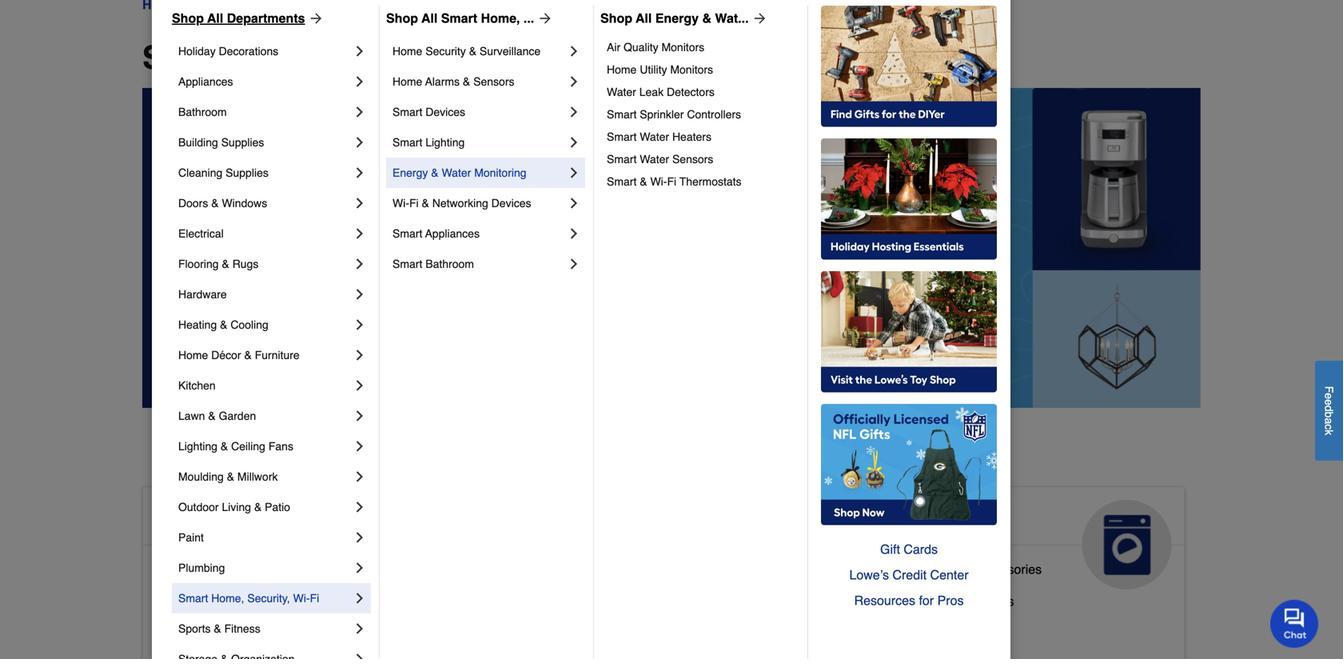 Task type: locate. For each thing, give the bounding box(es) containing it.
0 vertical spatial appliances
[[178, 75, 233, 88]]

smart water heaters
[[607, 130, 712, 143]]

chevron right image for lighting & ceiling fans
[[352, 438, 368, 454]]

accessible inside accessible bathroom "link"
[[156, 562, 217, 577]]

smart up the 'sports'
[[178, 592, 208, 605]]

outdoor living & patio link
[[178, 492, 352, 522]]

shop inside shop all energy & wat... link
[[601, 11, 633, 26]]

appliances
[[178, 75, 233, 88], [425, 227, 480, 240], [869, 506, 988, 532]]

bathroom down smart appliances
[[426, 258, 474, 270]]

animal & pet care
[[512, 506, 651, 558]]

thermostats
[[680, 175, 742, 188]]

smart home, security, wi-fi
[[178, 592, 319, 605]]

0 horizontal spatial devices
[[426, 106, 466, 118]]

all up security
[[422, 11, 438, 26]]

home inside "link"
[[393, 75, 423, 88]]

plumbing
[[178, 562, 225, 574]]

livestock supplies link
[[512, 584, 618, 616]]

1 horizontal spatial home,
[[481, 11, 520, 26]]

arrow right image up surveillance at the top of page
[[535, 10, 554, 26]]

lighting up moulding
[[178, 440, 218, 453]]

3 accessible from the top
[[156, 594, 217, 609]]

smart down smart water sensors
[[607, 175, 637, 188]]

1 vertical spatial departments
[[280, 39, 475, 76]]

0 horizontal spatial pet
[[512, 620, 532, 634]]

for
[[920, 593, 934, 608]]

smart sprinkler controllers
[[607, 108, 742, 121]]

wi- right security,
[[293, 592, 310, 605]]

1 horizontal spatial energy
[[656, 11, 699, 26]]

houses,
[[571, 620, 618, 634]]

1 horizontal spatial pet
[[616, 506, 651, 532]]

1 horizontal spatial lighting
[[426, 136, 465, 149]]

smart
[[441, 11, 478, 26], [393, 106, 423, 118], [607, 108, 637, 121], [607, 130, 637, 143], [393, 136, 423, 149], [607, 153, 637, 166], [607, 175, 637, 188], [393, 227, 423, 240], [393, 258, 423, 270], [178, 592, 208, 605]]

home for home utility monitors
[[607, 63, 637, 76]]

0 vertical spatial devices
[[426, 106, 466, 118]]

sprinkler
[[640, 108, 684, 121]]

bathroom up the building
[[178, 106, 227, 118]]

flooring & rugs link
[[178, 249, 352, 279]]

sports & fitness
[[178, 622, 261, 635]]

accessible for accessible bathroom
[[156, 562, 217, 577]]

c
[[1324, 424, 1336, 430]]

0 horizontal spatial appliances link
[[178, 66, 352, 97]]

chevron right image for holiday decorations
[[352, 43, 368, 59]]

1 horizontal spatial fi
[[410, 197, 419, 210]]

&
[[703, 11, 712, 26], [469, 45, 477, 58], [463, 75, 471, 88], [431, 166, 439, 179], [640, 175, 648, 188], [211, 197, 219, 210], [422, 197, 429, 210], [222, 258, 229, 270], [220, 318, 228, 331], [244, 349, 252, 362], [208, 410, 216, 422], [221, 440, 228, 453], [227, 470, 234, 483], [254, 501, 262, 514], [593, 506, 610, 532], [962, 562, 971, 577], [927, 594, 936, 609], [622, 620, 631, 634], [214, 622, 221, 635], [254, 626, 263, 641]]

shop inside shop all departments link
[[172, 11, 204, 26]]

all up holiday decorations at the left of the page
[[207, 11, 223, 26]]

smart devices
[[393, 106, 466, 118]]

supplies up houses,
[[569, 588, 618, 602]]

accessible home link
[[143, 487, 472, 590]]

departments up smart devices
[[280, 39, 475, 76]]

2 e from the top
[[1324, 399, 1336, 405]]

1 vertical spatial home,
[[211, 592, 244, 605]]

1 accessible from the top
[[156, 506, 273, 532]]

animal & pet care image
[[727, 500, 816, 590]]

1 horizontal spatial sensors
[[673, 153, 714, 166]]

fi right security,
[[310, 592, 319, 605]]

& right alarms
[[463, 75, 471, 88]]

shop up home security & surveillance
[[386, 11, 418, 26]]

chevron right image for home décor & furniture
[[352, 347, 368, 363]]

2 vertical spatial bathroom
[[221, 562, 276, 577]]

1 vertical spatial appliances
[[425, 227, 480, 240]]

decorations
[[219, 45, 279, 58]]

outdoor
[[178, 501, 219, 514]]

& right animal
[[593, 506, 610, 532]]

accessible inside accessible home link
[[156, 506, 273, 532]]

building
[[178, 136, 218, 149]]

air quality monitors link
[[607, 36, 797, 58]]

2 vertical spatial supplies
[[569, 588, 618, 602]]

departments up holiday decorations link
[[227, 11, 305, 26]]

& right décor
[[244, 349, 252, 362]]

2 horizontal spatial wi-
[[651, 175, 668, 188]]

kitchen link
[[178, 370, 352, 401]]

gift
[[881, 542, 901, 557]]

chevron right image for flooring & rugs
[[352, 256, 368, 272]]

wi-fi & networking devices link
[[393, 188, 566, 218]]

2 arrow right image from the left
[[535, 10, 554, 26]]

f e e d b a c k button
[[1316, 361, 1344, 461]]

chevron right image for home alarms & sensors
[[566, 74, 582, 90]]

supplies up windows
[[226, 166, 269, 179]]

smart for smart water heaters
[[607, 130, 637, 143]]

appliances down holiday
[[178, 75, 233, 88]]

sensors down home security & surveillance link
[[474, 75, 515, 88]]

chevron right image for sports & fitness
[[352, 621, 368, 637]]

0 horizontal spatial appliances
[[178, 75, 233, 88]]

heating
[[178, 318, 217, 331]]

2 shop from the left
[[386, 11, 418, 26]]

appliances link up chillers
[[856, 487, 1185, 590]]

supplies up cleaning supplies at top
[[221, 136, 264, 149]]

smart for smart sprinkler controllers
[[607, 108, 637, 121]]

0 vertical spatial energy
[[656, 11, 699, 26]]

all up quality
[[636, 11, 652, 26]]

center
[[931, 568, 969, 582]]

chevron right image
[[566, 74, 582, 90], [352, 104, 368, 120], [566, 104, 582, 120], [352, 195, 368, 211], [566, 195, 582, 211], [352, 226, 368, 242], [352, 286, 368, 302], [352, 347, 368, 363], [352, 408, 368, 424], [352, 438, 368, 454], [352, 469, 368, 485], [352, 560, 368, 576], [352, 590, 368, 606], [352, 651, 368, 659]]

2 horizontal spatial shop
[[601, 11, 633, 26]]

1 vertical spatial monitors
[[671, 63, 714, 76]]

monitors
[[662, 41, 705, 54], [671, 63, 714, 76]]

all
[[207, 11, 223, 26], [422, 11, 438, 26], [636, 11, 652, 26], [231, 39, 271, 76]]

supplies for building supplies
[[221, 136, 264, 149]]

beds,
[[535, 620, 568, 634]]

appliances up cards
[[869, 506, 988, 532]]

rugs
[[233, 258, 259, 270]]

1 e from the top
[[1324, 393, 1336, 399]]

arrow right image up air quality monitors link
[[749, 10, 768, 26]]

bathroom inside "link"
[[221, 562, 276, 577]]

4 accessible from the top
[[156, 626, 217, 641]]

arrow right image inside the shop all smart home, ... link
[[535, 10, 554, 26]]

& left wat...
[[703, 11, 712, 26]]

arrow right image
[[305, 10, 324, 26], [535, 10, 554, 26], [749, 10, 768, 26]]

animal & pet care link
[[500, 487, 829, 590]]

chevron right image for paint
[[352, 530, 368, 546]]

all down shop all departments link
[[231, 39, 271, 76]]

0 horizontal spatial sensors
[[474, 75, 515, 88]]

security
[[426, 45, 466, 58]]

0 horizontal spatial energy
[[393, 166, 428, 179]]

fi down smart water sensors
[[668, 175, 677, 188]]

appliances link down decorations
[[178, 66, 352, 97]]

1 horizontal spatial shop
[[386, 11, 418, 26]]

1 vertical spatial energy
[[393, 166, 428, 179]]

devices down alarms
[[426, 106, 466, 118]]

smart for smart devices
[[393, 106, 423, 118]]

chevron right image for kitchen
[[352, 378, 368, 394]]

home
[[393, 45, 423, 58], [607, 63, 637, 76], [393, 75, 423, 88], [178, 349, 208, 362], [279, 506, 342, 532], [266, 626, 300, 641]]

credit
[[893, 568, 927, 582]]

accessible for accessible bedroom
[[156, 594, 217, 609]]

1 vertical spatial sensors
[[673, 153, 714, 166]]

arrow right image for shop all smart home, ...
[[535, 10, 554, 26]]

smart home, security, wi-fi link
[[178, 583, 352, 614]]

0 horizontal spatial shop
[[172, 11, 204, 26]]

chevron right image for lawn & garden
[[352, 408, 368, 424]]

supplies inside cleaning supplies link
[[226, 166, 269, 179]]

smart for smart bathroom
[[393, 258, 423, 270]]

0 vertical spatial fi
[[668, 175, 677, 188]]

chevron right image for wi-fi & networking devices
[[566, 195, 582, 211]]

appliances down networking
[[425, 227, 480, 240]]

home utility monitors link
[[607, 58, 797, 81]]

smart left sprinkler
[[607, 108, 637, 121]]

fi up smart appliances
[[410, 197, 419, 210]]

accessible bedroom link
[[156, 590, 273, 622]]

smart lighting link
[[393, 127, 566, 158]]

beverage
[[869, 594, 924, 609]]

shop up holiday
[[172, 11, 204, 26]]

2 horizontal spatial fi
[[668, 175, 677, 188]]

shop all departments link
[[172, 9, 324, 28]]

wi- up smart appliances
[[393, 197, 410, 210]]

0 vertical spatial departments
[[227, 11, 305, 26]]

shop for shop all departments
[[172, 11, 204, 26]]

energy down smart lighting
[[393, 166, 428, 179]]

smart appliances link
[[393, 218, 566, 249]]

2 vertical spatial wi-
[[293, 592, 310, 605]]

0 vertical spatial furniture
[[255, 349, 300, 362]]

accessible for accessible entry & home
[[156, 626, 217, 641]]

paint link
[[178, 522, 352, 553]]

2 horizontal spatial arrow right image
[[749, 10, 768, 26]]

chevron right image for cleaning supplies
[[352, 165, 368, 181]]

1 horizontal spatial devices
[[492, 197, 532, 210]]

furniture right houses,
[[634, 620, 685, 634]]

& left the pros
[[927, 594, 936, 609]]

smart up smart water sensors
[[607, 130, 637, 143]]

chevron right image for smart home, security, wi-fi
[[352, 590, 368, 606]]

wi- down smart water sensors
[[651, 175, 668, 188]]

1 vertical spatial lighting
[[178, 440, 218, 453]]

cooling
[[231, 318, 269, 331]]

supplies for cleaning supplies
[[226, 166, 269, 179]]

living
[[222, 501, 251, 514]]

& left millwork in the bottom left of the page
[[227, 470, 234, 483]]

shop all departments
[[172, 11, 305, 26]]

e up d
[[1324, 393, 1336, 399]]

holiday hosting essentials. image
[[822, 138, 998, 260]]

arrow right image inside shop all departments link
[[305, 10, 324, 26]]

0 vertical spatial home,
[[481, 11, 520, 26]]

wi-
[[651, 175, 668, 188], [393, 197, 410, 210], [293, 592, 310, 605]]

& down smart water sensors
[[640, 175, 648, 188]]

1 horizontal spatial furniture
[[634, 620, 685, 634]]

accessible inside accessible entry & home link
[[156, 626, 217, 641]]

doors
[[178, 197, 208, 210]]

0 vertical spatial wi-
[[651, 175, 668, 188]]

2 vertical spatial appliances
[[869, 506, 988, 532]]

& right entry
[[254, 626, 263, 641]]

smart for smart home, security, wi-fi
[[178, 592, 208, 605]]

smart down smart water heaters
[[607, 153, 637, 166]]

water left leak
[[607, 86, 637, 98]]

smart up smart lighting
[[393, 106, 423, 118]]

chevron right image for electrical
[[352, 226, 368, 242]]

1 shop from the left
[[172, 11, 204, 26]]

livestock
[[512, 588, 566, 602]]

water down smart water heaters
[[640, 153, 670, 166]]

home, down accessible bathroom "link"
[[211, 592, 244, 605]]

1 vertical spatial supplies
[[226, 166, 269, 179]]

chillers
[[972, 594, 1015, 609]]

arrow right image inside shop all energy & wat... link
[[749, 10, 768, 26]]

1 horizontal spatial appliances
[[425, 227, 480, 240]]

bathroom for smart bathroom
[[426, 258, 474, 270]]

chevron right image for building supplies
[[352, 134, 368, 150]]

0 vertical spatial pet
[[616, 506, 651, 532]]

0 horizontal spatial lighting
[[178, 440, 218, 453]]

chevron right image for doors & windows
[[352, 195, 368, 211]]

sensors down heaters
[[673, 153, 714, 166]]

patio
[[265, 501, 290, 514]]

ceiling
[[231, 440, 266, 453]]

0 vertical spatial monitors
[[662, 41, 705, 54]]

0 horizontal spatial home,
[[211, 592, 244, 605]]

arrow right image up shop all departments
[[305, 10, 324, 26]]

accessible inside accessible bedroom link
[[156, 594, 217, 609]]

0 vertical spatial appliances link
[[178, 66, 352, 97]]

shop inside the shop all smart home, ... link
[[386, 11, 418, 26]]

beverage & wine chillers link
[[869, 590, 1015, 622]]

gift cards link
[[822, 537, 998, 562]]

d
[[1324, 405, 1336, 412]]

shop all energy & wat...
[[601, 11, 749, 26]]

chevron right image for hardware
[[352, 286, 368, 302]]

shop up air
[[601, 11, 633, 26]]

furniture up kitchen link
[[255, 349, 300, 362]]

water leak detectors
[[607, 86, 715, 98]]

1 vertical spatial fi
[[410, 197, 419, 210]]

home alarms & sensors
[[393, 75, 515, 88]]

1 vertical spatial wi-
[[393, 197, 410, 210]]

lighting
[[426, 136, 465, 149], [178, 440, 218, 453]]

supplies inside the building supplies link
[[221, 136, 264, 149]]

monitors for home utility monitors
[[671, 63, 714, 76]]

devices down monitoring
[[492, 197, 532, 210]]

surveillance
[[480, 45, 541, 58]]

chevron right image for moulding & millwork
[[352, 469, 368, 485]]

1 horizontal spatial appliances link
[[856, 487, 1185, 590]]

0 vertical spatial bathroom
[[178, 106, 227, 118]]

resources for pros link
[[822, 588, 998, 614]]

lowe's credit center
[[850, 568, 969, 582]]

departments
[[227, 11, 305, 26], [280, 39, 475, 76]]

& right security
[[469, 45, 477, 58]]

utility
[[640, 63, 668, 76]]

1 horizontal spatial arrow right image
[[535, 10, 554, 26]]

monitors down shop all energy & wat... link at the top
[[662, 41, 705, 54]]

supplies inside livestock supplies link
[[569, 588, 618, 602]]

chevron right image for home security & surveillance
[[566, 43, 582, 59]]

e up 'b'
[[1324, 399, 1336, 405]]

appliances image
[[1083, 500, 1173, 590]]

smart for smart & wi-fi thermostats
[[607, 175, 637, 188]]

0 vertical spatial lighting
[[426, 136, 465, 149]]

0 vertical spatial sensors
[[474, 75, 515, 88]]

& down accessible bedroom link
[[214, 622, 221, 635]]

water up networking
[[442, 166, 471, 179]]

shop all smart home, ... link
[[386, 9, 554, 28]]

1 vertical spatial bathroom
[[426, 258, 474, 270]]

find gifts for the diyer. image
[[822, 6, 998, 127]]

2 horizontal spatial appliances
[[869, 506, 988, 532]]

0 horizontal spatial fi
[[310, 592, 319, 605]]

lawn & garden link
[[178, 401, 352, 431]]

1 arrow right image from the left
[[305, 10, 324, 26]]

3 arrow right image from the left
[[749, 10, 768, 26]]

care
[[512, 532, 562, 558]]

enjoy savings year-round. no matter what you're shopping for, find what you need at a great price. image
[[142, 88, 1202, 408]]

0 horizontal spatial arrow right image
[[305, 10, 324, 26]]

bathroom link
[[178, 97, 352, 127]]

bathroom up smart home, security, wi-fi
[[221, 562, 276, 577]]

smart up home security & surveillance
[[441, 11, 478, 26]]

1 vertical spatial furniture
[[634, 620, 685, 634]]

0 vertical spatial supplies
[[221, 136, 264, 149]]

chevron right image for appliances
[[352, 74, 368, 90]]

energy up air quality monitors
[[656, 11, 699, 26]]

alarms
[[425, 75, 460, 88]]

2 accessible from the top
[[156, 562, 217, 577]]

flooring
[[178, 258, 219, 270]]

smart up smart bathroom
[[393, 227, 423, 240]]

1 horizontal spatial wi-
[[393, 197, 410, 210]]

smart down smart devices
[[393, 136, 423, 149]]

chevron right image
[[352, 43, 368, 59], [566, 43, 582, 59], [352, 74, 368, 90], [352, 134, 368, 150], [566, 134, 582, 150], [352, 165, 368, 181], [566, 165, 582, 181], [566, 226, 582, 242], [352, 256, 368, 272], [566, 256, 582, 272], [352, 317, 368, 333], [352, 378, 368, 394], [352, 499, 368, 515], [352, 530, 368, 546], [352, 621, 368, 637]]

lighting up energy & water monitoring
[[426, 136, 465, 149]]

& left "cooling"
[[220, 318, 228, 331]]

home, left ...
[[481, 11, 520, 26]]

smart down smart appliances
[[393, 258, 423, 270]]

smart sprinkler controllers link
[[607, 103, 797, 126]]

& right "doors"
[[211, 197, 219, 210]]

monitors up detectors
[[671, 63, 714, 76]]

3 shop from the left
[[601, 11, 633, 26]]

water up smart water sensors
[[640, 130, 670, 143]]

smart water heaters link
[[607, 126, 797, 148]]

& right houses,
[[622, 620, 631, 634]]



Task type: vqa. For each thing, say whether or not it's contained in the screenshot.
Schedule at the bottom left
no



Task type: describe. For each thing, give the bounding box(es) containing it.
cards
[[904, 542, 938, 557]]

departments for shop all departments
[[227, 11, 305, 26]]

home for home alarms & sensors
[[393, 75, 423, 88]]

chevron right image for outdoor living & patio
[[352, 499, 368, 515]]

pet inside animal & pet care
[[616, 506, 651, 532]]

f
[[1324, 386, 1336, 393]]

accessible entry & home link
[[156, 622, 300, 654]]

outdoor living & patio
[[178, 501, 290, 514]]

f e e d b a c k
[[1324, 386, 1336, 435]]

entry
[[221, 626, 251, 641]]

home for home décor & furniture
[[178, 349, 208, 362]]

1 vertical spatial pet
[[512, 620, 532, 634]]

sensors inside "link"
[[474, 75, 515, 88]]

heaters
[[673, 130, 712, 143]]

energy inside shop all energy & wat... link
[[656, 11, 699, 26]]

wine
[[939, 594, 968, 609]]

millwork
[[238, 470, 278, 483]]

& left rugs
[[222, 258, 229, 270]]

chat invite button image
[[1271, 599, 1320, 648]]

chevron right image for heating & cooling
[[352, 317, 368, 333]]

animal
[[512, 506, 587, 532]]

smart & wi-fi thermostats
[[607, 175, 742, 188]]

all for smart
[[422, 11, 438, 26]]

accessible home image
[[370, 500, 460, 590]]

doors & windows link
[[178, 188, 352, 218]]

departments for shop all departments
[[280, 39, 475, 76]]

moulding & millwork
[[178, 470, 278, 483]]

1 vertical spatial devices
[[492, 197, 532, 210]]

0 horizontal spatial wi-
[[293, 592, 310, 605]]

hardware
[[178, 288, 227, 301]]

lowe's credit center link
[[822, 562, 998, 588]]

kitchen
[[178, 379, 216, 392]]

livestock supplies
[[512, 588, 618, 602]]

smart devices link
[[393, 97, 566, 127]]

networking
[[433, 197, 489, 210]]

pet beds, houses, & furniture
[[512, 620, 685, 634]]

bedroom
[[221, 594, 273, 609]]

smart water sensors
[[607, 153, 714, 166]]

chevron right image for smart devices
[[566, 104, 582, 120]]

cleaning supplies
[[178, 166, 269, 179]]

doors & windows
[[178, 197, 267, 210]]

accessible entry & home
[[156, 626, 300, 641]]

air
[[607, 41, 621, 54]]

home utility monitors
[[607, 63, 714, 76]]

chevron right image for bathroom
[[352, 104, 368, 120]]

plumbing link
[[178, 553, 352, 583]]

chevron right image for smart bathroom
[[566, 256, 582, 272]]

1 vertical spatial appliances link
[[856, 487, 1185, 590]]

shop all energy & wat... link
[[601, 9, 768, 28]]

shop all departments
[[142, 39, 475, 76]]

shop for shop all energy & wat...
[[601, 11, 633, 26]]

wi-fi & networking devices
[[393, 197, 532, 210]]

accessible bedroom
[[156, 594, 273, 609]]

monitors for air quality monitors
[[662, 41, 705, 54]]

arrow right image for shop all energy & wat...
[[749, 10, 768, 26]]

& left 'patio'
[[254, 501, 262, 514]]

officially licensed n f l gifts. shop now. image
[[822, 404, 998, 526]]

0 horizontal spatial furniture
[[255, 349, 300, 362]]

& up smart appliances
[[422, 197, 429, 210]]

chevron right image for smart lighting
[[566, 134, 582, 150]]

& left "ceiling" at the bottom left of page
[[221, 440, 228, 453]]

lighting & ceiling fans link
[[178, 431, 352, 462]]

smart for smart water sensors
[[607, 153, 637, 166]]

chevron right image for energy & water monitoring
[[566, 165, 582, 181]]

fans
[[269, 440, 294, 453]]

bathroom for accessible bathroom
[[221, 562, 276, 577]]

all for departments
[[207, 11, 223, 26]]

& down smart lighting
[[431, 166, 439, 179]]

garden
[[219, 410, 256, 422]]

home décor & furniture link
[[178, 340, 352, 370]]

appliance
[[869, 562, 925, 577]]

& right lawn
[[208, 410, 216, 422]]

moulding & millwork link
[[178, 462, 352, 492]]

holiday decorations
[[178, 45, 279, 58]]

energy & water monitoring link
[[393, 158, 566, 188]]

& right parts
[[962, 562, 971, 577]]

energy inside energy & water monitoring link
[[393, 166, 428, 179]]

accessories
[[974, 562, 1042, 577]]

décor
[[211, 349, 241, 362]]

chevron right image for smart appliances
[[566, 226, 582, 242]]

k
[[1324, 430, 1336, 435]]

accessible for accessible home
[[156, 506, 273, 532]]

home alarms & sensors link
[[393, 66, 566, 97]]

smart water sensors link
[[607, 148, 797, 170]]

all for energy
[[636, 11, 652, 26]]

home security & surveillance
[[393, 45, 541, 58]]

visit the lowe's toy shop. image
[[822, 271, 998, 393]]

resources for pros
[[855, 593, 964, 608]]

chevron right image for plumbing
[[352, 560, 368, 576]]

smart appliances
[[393, 227, 480, 240]]

lawn & garden
[[178, 410, 256, 422]]

pros
[[938, 593, 964, 608]]

detectors
[[667, 86, 715, 98]]

smart & wi-fi thermostats link
[[607, 170, 797, 193]]

monitoring
[[475, 166, 527, 179]]

home security & surveillance link
[[393, 36, 566, 66]]

smart for smart appliances
[[393, 227, 423, 240]]

paint
[[178, 531, 204, 544]]

smart bathroom
[[393, 258, 474, 270]]

accessible home
[[156, 506, 342, 532]]

& inside animal & pet care
[[593, 506, 610, 532]]

security,
[[247, 592, 290, 605]]

pet beds, houses, & furniture link
[[512, 616, 685, 648]]

cleaning supplies link
[[178, 158, 352, 188]]

heating & cooling
[[178, 318, 269, 331]]

moulding
[[178, 470, 224, 483]]

& inside "link"
[[463, 75, 471, 88]]

cleaning
[[178, 166, 223, 179]]

shop
[[142, 39, 222, 76]]

2 vertical spatial fi
[[310, 592, 319, 605]]

supplies for livestock supplies
[[569, 588, 618, 602]]

parts
[[929, 562, 959, 577]]

windows
[[222, 197, 267, 210]]

smart for smart lighting
[[393, 136, 423, 149]]

shop for shop all smart home, ...
[[386, 11, 418, 26]]

heating & cooling link
[[178, 310, 352, 340]]

accessible bathroom link
[[156, 558, 276, 590]]

sports
[[178, 622, 211, 635]]

arrow right image for shop all departments
[[305, 10, 324, 26]]

home for home security & surveillance
[[393, 45, 423, 58]]



